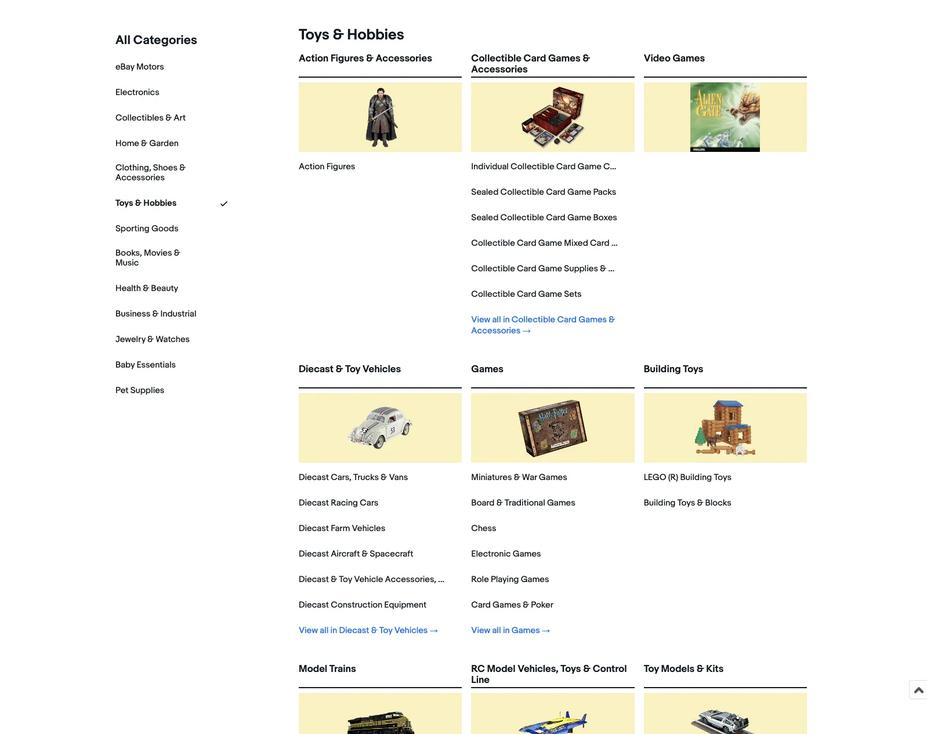 Task type: describe. For each thing, give the bounding box(es) containing it.
jewelry & watches link
[[115, 334, 190, 345]]

building toys & blocks link
[[644, 498, 732, 509]]

1 horizontal spatial toys & hobbies link
[[294, 26, 404, 44]]

diecast for diecast racing cars
[[299, 498, 329, 509]]

board
[[471, 498, 495, 509]]

video
[[644, 53, 671, 64]]

individual collectible card game cards link
[[471, 161, 627, 172]]

diecast for diecast & toy vehicles
[[299, 364, 334, 375]]

figures for action figures
[[327, 161, 355, 172]]

accessories inside clothing, shoes & accessories
[[115, 172, 165, 183]]

& inside clothing, shoes & accessories
[[179, 162, 186, 174]]

toy models & kits image
[[691, 693, 760, 735]]

role playing games
[[471, 575, 549, 586]]

health
[[115, 283, 141, 294]]

model trains image
[[346, 693, 415, 735]]

sealed for sealed collectible card game boxes
[[471, 212, 499, 223]]

cars,
[[331, 472, 352, 483]]

game left the packs
[[567, 187, 591, 198]]

construction
[[331, 600, 382, 611]]

& inside the collectible card games & accessories
[[583, 53, 590, 64]]

miniatures
[[471, 472, 512, 483]]

trucks
[[353, 472, 379, 483]]

books, movies & music
[[115, 248, 180, 268]]

view all in collectible card games & accessories link
[[471, 315, 618, 337]]

action figures & accessories link
[[299, 53, 462, 74]]

electronic games link
[[471, 549, 541, 560]]

card games & poker link
[[471, 600, 553, 611]]

action for action figures & accessories
[[299, 53, 329, 64]]

toys inside "link"
[[683, 364, 704, 375]]

1 horizontal spatial hobbies
[[347, 26, 404, 44]]

jewelry & watches
[[115, 334, 190, 345]]

kits
[[706, 664, 724, 675]]

collectible card game mixed card lots
[[471, 238, 628, 249]]

vans
[[389, 472, 408, 483]]

racing
[[331, 498, 358, 509]]

individual collectible card game cards
[[471, 161, 627, 172]]

board & traditional games
[[471, 498, 576, 509]]

card inside view all in collectible card games & accessories
[[557, 315, 577, 326]]

building toys link
[[644, 364, 807, 385]]

categories
[[133, 33, 197, 48]]

baby essentials
[[115, 360, 176, 371]]

rc model vehicles, toys & control line link
[[471, 664, 635, 687]]

electronic games
[[471, 549, 541, 560]]

poker
[[531, 600, 553, 611]]

games image
[[518, 393, 588, 463]]

miniatures & war games
[[471, 472, 567, 483]]

view for diecast
[[299, 626, 318, 637]]

1 vertical spatial building
[[680, 472, 712, 483]]

1 model from the left
[[299, 664, 327, 675]]

jewelry
[[115, 334, 146, 345]]

all categories
[[115, 33, 197, 48]]

vehicle
[[354, 575, 383, 586]]

clothing,
[[115, 162, 151, 174]]

sealed collectible card game packs link
[[471, 187, 616, 198]]

playing
[[491, 575, 519, 586]]

collectible card game supplies & accessories
[[471, 263, 658, 274]]

diecast cars, trucks & vans
[[299, 472, 408, 483]]

game left cards
[[578, 161, 602, 172]]

collectible card games & accessories link
[[471, 53, 635, 76]]

& inside 'link'
[[697, 664, 704, 675]]

essentials
[[137, 360, 176, 371]]

(r)
[[668, 472, 678, 483]]

chess link
[[471, 523, 496, 534]]

sealed collectible card game boxes
[[471, 212, 617, 223]]

in for diecast
[[331, 626, 337, 637]]

diecast for diecast farm vehicles
[[299, 523, 329, 534]]

collectible card game mixed card lots link
[[471, 238, 628, 249]]

toy models & kits link
[[644, 664, 807, 685]]

shoes
[[153, 162, 178, 174]]

diecast & toy vehicles
[[299, 364, 401, 375]]

diecast cars, trucks & vans link
[[299, 472, 408, 483]]

building toys
[[644, 364, 704, 375]]

sealed for sealed collectible card game packs
[[471, 187, 499, 198]]

packs
[[593, 187, 616, 198]]

board & traditional games link
[[471, 498, 576, 509]]

cars
[[360, 498, 378, 509]]

0 vertical spatial vehicles
[[363, 364, 401, 375]]

model inside 'rc model vehicles, toys & control line'
[[487, 664, 516, 675]]

clothing, shoes & accessories link
[[115, 162, 197, 183]]

rc model vehicles, toys & control line image
[[518, 693, 588, 735]]

home & garden link
[[115, 138, 179, 149]]

sets
[[564, 289, 582, 300]]

line
[[471, 675, 490, 687]]

0 vertical spatial supplies
[[564, 263, 598, 274]]

video games image
[[691, 82, 760, 152]]

action figures
[[299, 161, 355, 172]]

building toys & blocks
[[644, 498, 732, 509]]

clothing, shoes & accessories
[[115, 162, 186, 183]]

vehicles,
[[518, 664, 559, 675]]

building toys image
[[691, 393, 760, 463]]

view all in diecast & toy vehicles
[[299, 626, 428, 637]]

diecast racing cars
[[299, 498, 378, 509]]

rc model vehicles, toys & control line
[[471, 664, 627, 687]]

2 vertical spatial vehicles
[[394, 626, 428, 637]]

health & beauty
[[115, 283, 178, 294]]

0 vertical spatial toys & hobbies
[[299, 26, 404, 44]]

games inside view all in collectible card games & accessories
[[579, 315, 607, 326]]

view for collectible
[[471, 315, 490, 326]]

diecast & toy vehicle accessories, parts & display link
[[299, 575, 497, 586]]



Task type: vqa. For each thing, say whether or not it's contained in the screenshot.
golf associated with Golf Clubs & Equipment
no



Task type: locate. For each thing, give the bounding box(es) containing it.
view all in games link
[[471, 626, 550, 637]]

all inside view all in collectible card games & accessories
[[492, 315, 501, 326]]

toys inside 'rc model vehicles, toys & control line'
[[561, 664, 581, 675]]

in down construction
[[331, 626, 337, 637]]

electronics
[[115, 87, 159, 98]]

video games
[[644, 53, 705, 64]]

supplies down mixed
[[564, 263, 598, 274]]

1 vertical spatial action
[[299, 161, 325, 172]]

0 horizontal spatial model
[[299, 664, 327, 675]]

individual
[[471, 161, 509, 172]]

action figures link
[[299, 161, 355, 172]]

in for collectible
[[503, 315, 510, 326]]

model trains
[[299, 664, 356, 675]]

figures for action figures & accessories
[[331, 53, 364, 64]]

toy
[[345, 364, 360, 375], [339, 575, 352, 586], [379, 626, 393, 637], [644, 664, 659, 675]]

all down the "collectible card game sets" link
[[492, 315, 501, 326]]

games inside the collectible card games & accessories
[[548, 53, 581, 64]]

lego (r) building toys link
[[644, 472, 732, 483]]

view up model trains
[[299, 626, 318, 637]]

building for building toys & blocks
[[644, 498, 676, 509]]

diecast for diecast construction equipment
[[299, 600, 329, 611]]

1 horizontal spatial toys & hobbies
[[299, 26, 404, 44]]

card
[[524, 53, 546, 64], [556, 161, 576, 172], [546, 187, 566, 198], [546, 212, 566, 223], [517, 238, 536, 249], [590, 238, 610, 249], [517, 263, 536, 274], [517, 289, 536, 300], [557, 315, 577, 326], [471, 600, 491, 611]]

action figures & accessories
[[299, 53, 432, 64]]

toy models & kits
[[644, 664, 724, 675]]

collectible card games & accessories image
[[518, 82, 588, 152]]

view all in collectible card games & accessories
[[471, 315, 615, 337]]

all down the card games & poker
[[492, 626, 501, 637]]

1 vertical spatial supplies
[[130, 385, 164, 396]]

lego
[[644, 472, 666, 483]]

sealed
[[471, 187, 499, 198], [471, 212, 499, 223]]

collectibles & art link
[[115, 113, 186, 124]]

books,
[[115, 248, 142, 259]]

game up mixed
[[567, 212, 591, 223]]

0 vertical spatial building
[[644, 364, 681, 375]]

diecast for diecast & toy vehicle accessories, parts & display
[[299, 575, 329, 586]]

sporting goods
[[115, 223, 179, 234]]

business
[[115, 308, 150, 320]]

games inside video games link
[[673, 53, 705, 64]]

games
[[548, 53, 581, 64], [673, 53, 705, 64], [579, 315, 607, 326], [471, 364, 504, 375], [539, 472, 567, 483], [547, 498, 576, 509], [513, 549, 541, 560], [521, 575, 549, 586], [493, 600, 521, 611], [512, 626, 540, 637]]

0 vertical spatial sealed
[[471, 187, 499, 198]]

2 sealed from the top
[[471, 212, 499, 223]]

0 horizontal spatial toys & hobbies
[[115, 198, 177, 209]]

toys & hobbies up the action figures & accessories on the left top of the page
[[299, 26, 404, 44]]

view down the "collectible card game sets" link
[[471, 315, 490, 326]]

2 model from the left
[[487, 664, 516, 675]]

sporting goods link
[[115, 223, 179, 234]]

health & beauty link
[[115, 283, 178, 294]]

game left mixed
[[538, 238, 562, 249]]

in down the card games & poker
[[503, 626, 510, 637]]

spacecraft
[[370, 549, 413, 560]]

& inside 'rc model vehicles, toys & control line'
[[583, 664, 591, 675]]

card inside the collectible card games & accessories
[[524, 53, 546, 64]]

view
[[471, 315, 490, 326], [299, 626, 318, 637], [471, 626, 490, 637]]

toys
[[299, 26, 329, 44], [115, 198, 133, 209], [683, 364, 704, 375], [714, 472, 732, 483], [678, 498, 695, 509], [561, 664, 581, 675]]

all up model trains
[[320, 626, 329, 637]]

2 vertical spatial building
[[644, 498, 676, 509]]

collectibles
[[115, 113, 164, 124]]

games link
[[471, 364, 635, 385]]

view up rc
[[471, 626, 490, 637]]

0 vertical spatial figures
[[331, 53, 364, 64]]

all for diecast
[[320, 626, 329, 637]]

action for action figures
[[299, 161, 325, 172]]

0 vertical spatial action
[[299, 53, 329, 64]]

collectible inside the collectible card games & accessories
[[471, 53, 522, 64]]

farm
[[331, 523, 350, 534]]

diecast aircraft & spacecraft link
[[299, 549, 413, 560]]

sealed collectible card game packs
[[471, 187, 616, 198]]

& inside view all in collectible card games & accessories
[[609, 315, 615, 326]]

1 vertical spatial vehicles
[[352, 523, 385, 534]]

model left trains
[[299, 664, 327, 675]]

ebay motors link
[[115, 62, 164, 73]]

supplies right pet
[[130, 385, 164, 396]]

accessories,
[[385, 575, 436, 586]]

building
[[644, 364, 681, 375], [680, 472, 712, 483], [644, 498, 676, 509]]

1 horizontal spatial supplies
[[564, 263, 598, 274]]

toys & hobbies link up the action figures & accessories on the left top of the page
[[294, 26, 404, 44]]

collectible card games & accessories
[[471, 53, 590, 76]]

games inside games link
[[471, 364, 504, 375]]

chess
[[471, 523, 496, 534]]

blocks
[[705, 498, 732, 509]]

action figures & accessories image
[[346, 82, 415, 152]]

1 vertical spatial hobbies
[[143, 198, 177, 209]]

electronic
[[471, 549, 511, 560]]

electronics link
[[115, 87, 159, 98]]

0 horizontal spatial supplies
[[130, 385, 164, 396]]

diecast construction equipment
[[299, 600, 427, 611]]

motors
[[136, 62, 164, 73]]

collectible card game supplies & accessories link
[[471, 263, 658, 274]]

hobbies
[[347, 26, 404, 44], [143, 198, 177, 209]]

business & industrial
[[115, 308, 196, 320]]

hobbies up the action figures & accessories on the left top of the page
[[347, 26, 404, 44]]

all
[[492, 315, 501, 326], [320, 626, 329, 637], [492, 626, 501, 637]]

baby essentials link
[[115, 360, 176, 371]]

0 horizontal spatial toys & hobbies link
[[115, 198, 177, 209]]

trains
[[329, 664, 356, 675]]

game down collectible card game mixed card lots link
[[538, 263, 562, 274]]

1 vertical spatial toys & hobbies
[[115, 198, 177, 209]]

building for building toys
[[644, 364, 681, 375]]

1 sealed from the top
[[471, 187, 499, 198]]

ebay motors
[[115, 62, 164, 73]]

view inside view all in collectible card games & accessories
[[471, 315, 490, 326]]

mixed
[[564, 238, 588, 249]]

diecast for diecast cars, trucks & vans
[[299, 472, 329, 483]]

parts
[[438, 575, 458, 586]]

cards
[[604, 161, 627, 172]]

diecast racing cars link
[[299, 498, 378, 509]]

diecast & toy vehicle accessories, parts & display
[[299, 575, 497, 586]]

1 vertical spatial sealed
[[471, 212, 499, 223]]

collectible card game sets link
[[471, 289, 582, 300]]

2 action from the top
[[299, 161, 325, 172]]

diecast farm vehicles link
[[299, 523, 385, 534]]

view all in diecast & toy vehicles link
[[299, 626, 438, 637]]

model right rc
[[487, 664, 516, 675]]

industrial
[[160, 308, 196, 320]]

model
[[299, 664, 327, 675], [487, 664, 516, 675]]

video games link
[[644, 53, 807, 74]]

1 horizontal spatial model
[[487, 664, 516, 675]]

toy inside 'link'
[[644, 664, 659, 675]]

toys & hobbies link up the sporting goods link
[[115, 198, 177, 209]]

in inside view all in collectible card games & accessories
[[503, 315, 510, 326]]

1 vertical spatial toys & hobbies link
[[115, 198, 177, 209]]

ebay
[[115, 62, 134, 73]]

diecast farm vehicles
[[299, 523, 385, 534]]

baby
[[115, 360, 135, 371]]

building inside "link"
[[644, 364, 681, 375]]

collectible inside view all in collectible card games & accessories
[[512, 315, 555, 326]]

game left the sets
[[538, 289, 562, 300]]

hobbies up goods
[[143, 198, 177, 209]]

accessories inside view all in collectible card games & accessories
[[471, 326, 521, 337]]

diecast aircraft & spacecraft
[[299, 549, 413, 560]]

art
[[174, 113, 186, 124]]

collectible
[[471, 53, 522, 64], [511, 161, 554, 172], [501, 187, 544, 198], [501, 212, 544, 223], [471, 238, 515, 249], [471, 263, 515, 274], [471, 289, 515, 300], [512, 315, 555, 326]]

control
[[593, 664, 627, 675]]

all for collectible
[[492, 315, 501, 326]]

0 vertical spatial hobbies
[[347, 26, 404, 44]]

toys & hobbies
[[299, 26, 404, 44], [115, 198, 177, 209]]

garden
[[149, 138, 179, 149]]

diecast for diecast aircraft & spacecraft
[[299, 549, 329, 560]]

& inside books, movies & music
[[174, 248, 180, 259]]

0 vertical spatial toys & hobbies link
[[294, 26, 404, 44]]

diecast & toy vehicles image
[[346, 393, 415, 463]]

in down the "collectible card game sets" link
[[503, 315, 510, 326]]

watches
[[156, 334, 190, 345]]

figures
[[331, 53, 364, 64], [327, 161, 355, 172]]

pet
[[115, 385, 128, 396]]

0 horizontal spatial hobbies
[[143, 198, 177, 209]]

books, movies & music link
[[115, 248, 197, 268]]

diecast & toy vehicles link
[[299, 364, 462, 385]]

role playing games link
[[471, 575, 549, 586]]

collectible card game sets
[[471, 289, 582, 300]]

movies
[[144, 248, 172, 259]]

diecast construction equipment link
[[299, 600, 427, 611]]

accessories
[[376, 53, 432, 64], [471, 64, 528, 76], [115, 172, 165, 183], [608, 263, 658, 274], [471, 326, 521, 337]]

models
[[661, 664, 695, 675]]

music
[[115, 257, 139, 268]]

1 action from the top
[[299, 53, 329, 64]]

toys & hobbies up the sporting goods link
[[115, 198, 177, 209]]

game
[[578, 161, 602, 172], [567, 187, 591, 198], [567, 212, 591, 223], [538, 238, 562, 249], [538, 263, 562, 274], [538, 289, 562, 300]]

pet supplies link
[[115, 385, 164, 396]]

accessories inside the collectible card games & accessories
[[471, 64, 528, 76]]

1 vertical spatial figures
[[327, 161, 355, 172]]

lego (r) building toys
[[644, 472, 732, 483]]



